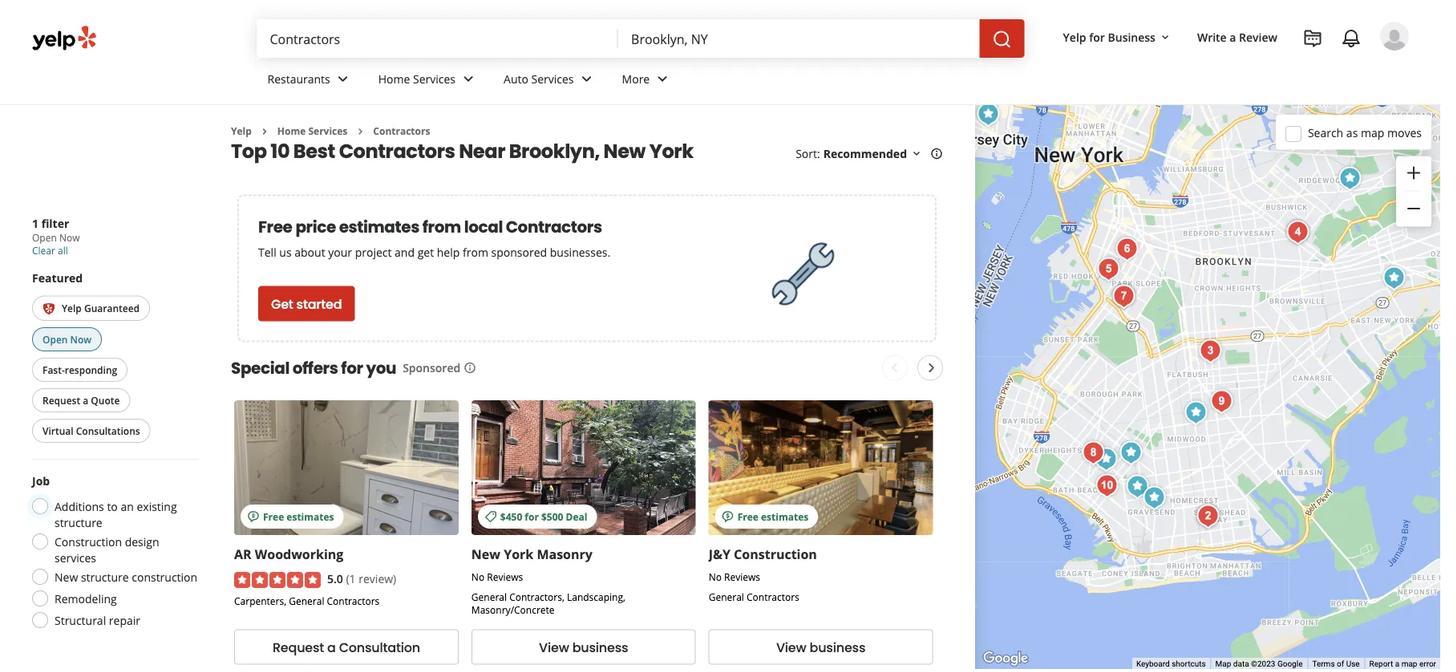 Task type: describe. For each thing, give the bounding box(es) containing it.
view for york
[[539, 638, 569, 656]]

error
[[1420, 659, 1437, 669]]

1 horizontal spatial home services link
[[366, 58, 491, 104]]

clear
[[32, 244, 55, 257]]

virtual consultations button
[[32, 419, 151, 443]]

virtual consultations
[[43, 424, 140, 437]]

help
[[437, 245, 460, 260]]

local
[[464, 215, 503, 238]]

view business link for new york masonry
[[472, 629, 696, 664]]

0 horizontal spatial from
[[423, 215, 461, 238]]

none field find
[[270, 30, 606, 47]]

business for new york masonry
[[573, 638, 629, 656]]

report
[[1370, 659, 1394, 669]]

business
[[1108, 29, 1156, 45]]

k.f. kitchen cabinets image
[[1112, 233, 1144, 265]]

zoom in image
[[1405, 163, 1424, 182]]

construction design services
[[55, 534, 159, 565]]

now inside 1 filter open now clear all
[[59, 231, 80, 244]]

additions
[[55, 499, 104, 514]]

landscaping,
[[567, 590, 626, 603]]

get started
[[271, 295, 342, 313]]

a for quote
[[83, 394, 88, 407]]

option group containing job
[[27, 473, 199, 633]]

$500
[[542, 509, 564, 523]]

view for construction
[[777, 638, 807, 656]]

0 horizontal spatial home services
[[277, 124, 348, 138]]

us
[[279, 245, 292, 260]]

yelp for yelp guaranteed
[[62, 301, 82, 315]]

all
[[58, 244, 68, 257]]

24 chevron down v2 image for home services
[[459, 69, 478, 89]]

nyc general contractors image
[[1181, 397, 1213, 429]]

ace home renovation image
[[1108, 280, 1141, 313]]

innovation construction ny image
[[1195, 335, 1227, 367]]

keyboard shortcuts
[[1137, 659, 1206, 669]]

16 info v2 image for special offers for you
[[464, 362, 477, 374]]

fast-responding button
[[32, 358, 128, 382]]

report a map error
[[1370, 659, 1437, 669]]

free price estimates from local contractors tell us about your project and get help from sponsored businesses.
[[258, 215, 611, 260]]

a for map
[[1396, 659, 1400, 669]]

j&y
[[709, 545, 731, 562]]

clear all link
[[32, 244, 68, 257]]

search image
[[993, 30, 1012, 49]]

use
[[1347, 659, 1360, 669]]

16 chevron right v2 image
[[258, 125, 271, 138]]

carpenters, general contractors
[[234, 594, 380, 607]]

special
[[231, 357, 290, 379]]

business categories element
[[255, 58, 1410, 104]]

cnm construction image
[[1092, 470, 1124, 502]]

yelp for business
[[1064, 29, 1156, 45]]

construction
[[132, 569, 197, 585]]

yelp for yelp link
[[231, 124, 252, 138]]

masonry
[[537, 545, 593, 562]]

filter
[[41, 216, 69, 231]]

view business for j&y construction
[[777, 638, 866, 656]]

near
[[459, 138, 505, 164]]

view business link for j&y construction
[[709, 629, 934, 664]]

2 horizontal spatial services
[[532, 71, 574, 86]]

map region
[[879, 0, 1442, 669]]

top 10 best contractors near brooklyn, new york
[[231, 138, 694, 164]]

j&y construction image
[[1379, 262, 1411, 294]]

$450 for $500 deal link
[[472, 400, 696, 535]]

free for ar woodworking
[[263, 509, 284, 523]]

estimates for j&y construction
[[761, 509, 809, 523]]

none field near
[[631, 30, 967, 47]]

offers
[[293, 357, 338, 379]]

©2023
[[1252, 659, 1276, 669]]

fast-
[[43, 363, 65, 376]]

google image
[[980, 648, 1033, 669]]

request a quote button
[[32, 388, 130, 412]]

map for error
[[1402, 659, 1418, 669]]

restaurants
[[268, 71, 330, 86]]

special offers for you
[[231, 357, 396, 379]]

featured group
[[29, 270, 199, 446]]

as
[[1347, 125, 1359, 140]]

gushi construction image
[[1116, 437, 1148, 469]]

zoom out image
[[1405, 199, 1424, 218]]

construction inside j&y construction no reviews general contractors
[[734, 545, 817, 562]]

new structure construction
[[55, 569, 197, 585]]

new york masonry image
[[1122, 471, 1154, 503]]

no inside "new york masonry no reviews general contractors, landscaping, masonry/concrete"
[[472, 570, 485, 583]]

for for $450
[[525, 509, 539, 523]]

terms of use link
[[1313, 659, 1360, 669]]

keyboard shortcuts button
[[1137, 658, 1206, 669]]

new for masonry
[[472, 545, 501, 562]]

project
[[355, 245, 392, 260]]

virtual
[[43, 424, 74, 437]]

auto
[[504, 71, 529, 86]]

ace home renovation image
[[1108, 280, 1141, 313]]

view business for new york masonry
[[539, 638, 629, 656]]

user actions element
[[1051, 20, 1432, 119]]

10
[[271, 138, 290, 164]]

sponsored
[[491, 245, 547, 260]]

repair
[[109, 613, 140, 628]]

to
[[107, 499, 118, 514]]

map data ©2023 google
[[1216, 659, 1303, 669]]

16 chevron right v2 image
[[354, 125, 367, 138]]

a for consultation
[[327, 638, 336, 656]]

brooklyn,
[[509, 138, 600, 164]]

1 vertical spatial for
[[341, 357, 363, 379]]

1 filter open now clear all
[[32, 216, 80, 257]]

request a quote
[[43, 394, 120, 407]]

5 star rating image
[[234, 572, 321, 588]]

contractors inside the free price estimates from local contractors tell us about your project and get help from sponsored businesses.
[[506, 215, 602, 238]]

terms of use
[[1313, 659, 1360, 669]]

you
[[366, 357, 396, 379]]

ar woodworking
[[234, 545, 344, 562]]

map
[[1216, 659, 1232, 669]]

search
[[1309, 125, 1344, 140]]

review)
[[359, 570, 397, 586]]

auto services
[[504, 71, 574, 86]]

white star general contractors image
[[1193, 500, 1225, 532]]

get
[[418, 245, 434, 260]]

businesses.
[[550, 245, 611, 260]]

5.0
[[327, 570, 343, 586]]

16 yelp guaranteed v2 image
[[43, 302, 55, 315]]

open inside 1 filter open now clear all
[[32, 231, 57, 244]]

general inside "new york masonry no reviews general contractors, landscaping, masonry/concrete"
[[472, 590, 507, 603]]

services
[[55, 550, 96, 565]]

5.0 (1 review)
[[327, 570, 397, 586]]

construction inside construction design services
[[55, 534, 122, 549]]

price
[[296, 215, 336, 238]]

demo too reno image
[[1139, 482, 1171, 514]]

consultations
[[76, 424, 140, 437]]



Task type: locate. For each thing, give the bounding box(es) containing it.
write
[[1198, 29, 1227, 45]]

reviews
[[487, 570, 523, 583], [725, 570, 761, 583]]

0 horizontal spatial york
[[504, 545, 534, 562]]

1 horizontal spatial map
[[1402, 659, 1418, 669]]

0 horizontal spatial map
[[1362, 125, 1385, 140]]

restaurants link
[[255, 58, 366, 104]]

job
[[32, 473, 50, 488]]

map
[[1362, 125, 1385, 140], [1402, 659, 1418, 669]]

view business link
[[472, 629, 696, 664], [709, 629, 934, 664]]

0 horizontal spatial for
[[341, 357, 363, 379]]

16 free estimates v2 image
[[722, 510, 735, 523]]

2 no from the left
[[709, 570, 722, 583]]

structural repair
[[55, 613, 140, 628]]

google
[[1278, 659, 1303, 669]]

a right 'write'
[[1230, 29, 1237, 45]]

1 business from the left
[[573, 638, 629, 656]]

now up fast-responding
[[70, 333, 92, 346]]

structure down additions
[[55, 515, 102, 530]]

24 chevron down v2 image for restaurants
[[334, 69, 353, 89]]

a left consultation
[[327, 638, 336, 656]]

now inside button
[[70, 333, 92, 346]]

Find text field
[[270, 30, 606, 47]]

2 horizontal spatial general
[[709, 590, 744, 603]]

home inside business categories element
[[378, 71, 410, 86]]

shortcuts
[[1172, 659, 1206, 669]]

yelp inside user actions element
[[1064, 29, 1087, 45]]

yelp left 16 chevron right v2 icon
[[231, 124, 252, 138]]

home services inside business categories element
[[378, 71, 456, 86]]

reviews inside j&y construction no reviews general contractors
[[725, 570, 761, 583]]

0 vertical spatial york
[[650, 138, 694, 164]]

24 chevron down v2 image inside restaurants link
[[334, 69, 353, 89]]

1 horizontal spatial 16 info v2 image
[[931, 147, 944, 160]]

16 info v2 image for top 10 best contractors near brooklyn, new york
[[931, 147, 944, 160]]

sponsored
[[403, 360, 461, 375]]

$450
[[501, 509, 523, 523]]

2 reviews from the left
[[725, 570, 761, 583]]

ar woodworking link
[[234, 545, 344, 562]]

services down find 'field'
[[413, 71, 456, 86]]

for inside button
[[1090, 29, 1106, 45]]

fast-responding
[[43, 363, 117, 376]]

structure down construction design services
[[81, 569, 129, 585]]

general down j&y
[[709, 590, 744, 603]]

get started button
[[258, 286, 355, 321]]

0 horizontal spatial view business link
[[472, 629, 696, 664]]

a for review
[[1230, 29, 1237, 45]]

1 vertical spatial york
[[504, 545, 534, 562]]

no inside j&y construction no reviews general contractors
[[709, 570, 722, 583]]

1 horizontal spatial home
[[378, 71, 410, 86]]

sabi construction image
[[1091, 443, 1123, 475]]

reviews inside "new york masonry no reviews general contractors, landscaping, masonry/concrete"
[[487, 570, 523, 583]]

reviews down j&y construction link at the bottom of page
[[725, 570, 761, 583]]

0 horizontal spatial home services link
[[277, 124, 348, 138]]

new
[[604, 138, 646, 164], [472, 545, 501, 562], [55, 569, 78, 585]]

0 vertical spatial for
[[1090, 29, 1106, 45]]

construction right j&y
[[734, 545, 817, 562]]

0 vertical spatial home services link
[[366, 58, 491, 104]]

search as map moves
[[1309, 125, 1423, 140]]

request a consultation button
[[234, 629, 459, 664]]

featured
[[32, 270, 83, 286]]

new down 16 deal v2 icon
[[472, 545, 501, 562]]

0 horizontal spatial yelp
[[62, 301, 82, 315]]

24 chevron down v2 image right restaurants on the left top of the page
[[334, 69, 353, 89]]

construction
[[55, 534, 122, 549], [734, 545, 817, 562]]

1 horizontal spatial york
[[650, 138, 694, 164]]

projects image
[[1304, 29, 1323, 48]]

2 24 chevron down v2 image from the left
[[459, 69, 478, 89]]

request for request a consultation
[[273, 638, 324, 656]]

construction up services
[[55, 534, 122, 549]]

0 horizontal spatial new
[[55, 569, 78, 585]]

1 vertical spatial request
[[273, 638, 324, 656]]

request a consultation
[[273, 638, 420, 656]]

deal
[[566, 509, 588, 523]]

ar woodworking image
[[1335, 162, 1367, 195]]

acr pro contractors image
[[1093, 253, 1125, 285]]

1 vertical spatial home
[[277, 124, 306, 138]]

2 horizontal spatial for
[[1090, 29, 1106, 45]]

request up virtual
[[43, 394, 80, 407]]

review
[[1240, 29, 1278, 45]]

for for yelp
[[1090, 29, 1106, 45]]

1 horizontal spatial services
[[413, 71, 456, 86]]

1 horizontal spatial none field
[[631, 30, 967, 47]]

estimates for ar woodworking
[[287, 509, 334, 523]]

new inside option group
[[55, 569, 78, 585]]

0 vertical spatial new
[[604, 138, 646, 164]]

estimates inside the free price estimates from local contractors tell us about your project and get help from sponsored businesses.
[[339, 215, 420, 238]]

1 view business link from the left
[[472, 629, 696, 664]]

get
[[271, 295, 293, 313]]

woodworking
[[255, 545, 344, 562]]

yelp guaranteed button
[[32, 296, 150, 321]]

2 horizontal spatial 24 chevron down v2 image
[[577, 69, 597, 89]]

0 horizontal spatial 24 chevron down v2 image
[[334, 69, 353, 89]]

24 chevron down v2 image
[[653, 69, 673, 89]]

now
[[59, 231, 80, 244], [70, 333, 92, 346]]

best
[[294, 138, 335, 164]]

1 vertical spatial from
[[463, 245, 489, 260]]

24 chevron down v2 image inside auto services link
[[577, 69, 597, 89]]

2 view business link from the left
[[709, 629, 934, 664]]

3 24 chevron down v2 image from the left
[[577, 69, 597, 89]]

free right 16 free estimates v2 icon
[[738, 509, 759, 523]]

free estimates link for j&y construction
[[709, 400, 934, 535]]

1 vertical spatial 16 info v2 image
[[464, 362, 477, 374]]

1 reviews from the left
[[487, 570, 523, 583]]

1 free estimates from the left
[[263, 509, 334, 523]]

data
[[1234, 659, 1250, 669]]

request inside featured group
[[43, 394, 80, 407]]

more
[[622, 71, 650, 86]]

no down j&y
[[709, 570, 722, 583]]

yelp link
[[231, 124, 252, 138]]

home right 16 chevron right v2 icon
[[277, 124, 306, 138]]

0 horizontal spatial free estimates
[[263, 509, 334, 523]]

24 chevron down v2 image
[[334, 69, 353, 89], [459, 69, 478, 89], [577, 69, 597, 89]]

2 view from the left
[[777, 638, 807, 656]]

j&y construction no reviews general contractors
[[709, 545, 817, 603]]

your
[[328, 245, 352, 260]]

york down 24 chevron down v2 image
[[650, 138, 694, 164]]

general
[[472, 590, 507, 603], [709, 590, 744, 603], [289, 594, 324, 607]]

1 view from the left
[[539, 638, 569, 656]]

24 chevron down v2 image inside home services link
[[459, 69, 478, 89]]

1 horizontal spatial construction
[[734, 545, 817, 562]]

design
[[125, 534, 159, 549]]

chuchu home improvement image
[[973, 98, 1005, 130]]

open inside the open now button
[[43, 333, 68, 346]]

general inside j&y construction no reviews general contractors
[[709, 590, 744, 603]]

1 vertical spatial new
[[472, 545, 501, 562]]

1 horizontal spatial estimates
[[339, 215, 420, 238]]

2 view business from the left
[[777, 638, 866, 656]]

1 horizontal spatial business
[[810, 638, 866, 656]]

1 no from the left
[[472, 570, 485, 583]]

0 horizontal spatial business
[[573, 638, 629, 656]]

1 vertical spatial home services
[[277, 124, 348, 138]]

next image
[[922, 358, 941, 377]]

1 horizontal spatial view
[[777, 638, 807, 656]]

0 vertical spatial yelp
[[1064, 29, 1087, 45]]

new york masonry no reviews general contractors, landscaping, masonry/concrete
[[472, 545, 626, 616]]

york inside "new york masonry no reviews general contractors, landscaping, masonry/concrete"
[[504, 545, 534, 562]]

ny city contractors image
[[1078, 437, 1110, 469]]

map for moves
[[1362, 125, 1385, 140]]

remodeling
[[55, 591, 117, 606]]

general down 5 star rating image
[[289, 594, 324, 607]]

2 free estimates from the left
[[738, 509, 809, 523]]

0 horizontal spatial view
[[539, 638, 569, 656]]

home up contractors link
[[378, 71, 410, 86]]

structural
[[55, 613, 106, 628]]

new right brooklyn,
[[604, 138, 646, 164]]

from up help
[[423, 215, 461, 238]]

request down carpenters, general contractors
[[273, 638, 324, 656]]

yelp for yelp for business
[[1064, 29, 1087, 45]]

Near text field
[[631, 30, 967, 47]]

2 vertical spatial for
[[525, 509, 539, 523]]

free estimates up woodworking
[[263, 509, 334, 523]]

free inside the free price estimates from local contractors tell us about your project and get help from sponsored businesses.
[[258, 215, 292, 238]]

report a map error link
[[1370, 659, 1437, 669]]

contractors
[[373, 124, 430, 138], [339, 138, 455, 164], [506, 215, 602, 238], [747, 590, 800, 603], [327, 594, 380, 607]]

structure inside additions to an existing structure
[[55, 515, 102, 530]]

1 horizontal spatial yelp
[[231, 124, 252, 138]]

0 horizontal spatial free estimates link
[[234, 400, 459, 535]]

1 view business from the left
[[539, 638, 629, 656]]

keyboard
[[1137, 659, 1170, 669]]

1 vertical spatial map
[[1402, 659, 1418, 669]]

quote
[[91, 394, 120, 407]]

2 vertical spatial yelp
[[62, 301, 82, 315]]

1 horizontal spatial home services
[[378, 71, 456, 86]]

request for request a quote
[[43, 394, 80, 407]]

free estimates up j&y construction link at the bottom of page
[[738, 509, 809, 523]]

1 horizontal spatial no
[[709, 570, 722, 583]]

reviews up masonry/concrete
[[487, 570, 523, 583]]

services right auto
[[532, 71, 574, 86]]

1 horizontal spatial general
[[472, 590, 507, 603]]

0 horizontal spatial none field
[[270, 30, 606, 47]]

1 none field from the left
[[270, 30, 606, 47]]

0 vertical spatial now
[[59, 231, 80, 244]]

1 horizontal spatial reviews
[[725, 570, 761, 583]]

ar
[[234, 545, 252, 562]]

2 horizontal spatial new
[[604, 138, 646, 164]]

underconstruction.aks image
[[1283, 216, 1315, 248]]

free estimates for j&y construction
[[738, 509, 809, 523]]

0 horizontal spatial request
[[43, 394, 80, 407]]

0 horizontal spatial 16 info v2 image
[[464, 362, 477, 374]]

16 info v2 image
[[931, 147, 944, 160], [464, 362, 477, 374]]

0 vertical spatial home services
[[378, 71, 456, 86]]

(1
[[346, 570, 356, 586]]

services
[[413, 71, 456, 86], [532, 71, 574, 86], [308, 124, 348, 138]]

from down local
[[463, 245, 489, 260]]

free price estimates from local contractors image
[[763, 234, 844, 314]]

for
[[1090, 29, 1106, 45], [341, 357, 363, 379], [525, 509, 539, 523]]

1 horizontal spatial 24 chevron down v2 image
[[459, 69, 478, 89]]

0 vertical spatial home
[[378, 71, 410, 86]]

started
[[297, 295, 342, 313]]

home services link right 16 chevron right v2 icon
[[277, 124, 348, 138]]

new inside "new york masonry no reviews general contractors, landscaping, masonry/concrete"
[[472, 545, 501, 562]]

york
[[650, 138, 694, 164], [504, 545, 534, 562]]

home services down find 'field'
[[378, 71, 456, 86]]

a inside "link"
[[1230, 29, 1237, 45]]

business for j&y construction
[[810, 638, 866, 656]]

0 horizontal spatial services
[[308, 124, 348, 138]]

1 horizontal spatial view business
[[777, 638, 866, 656]]

free estimates link for ar woodworking
[[234, 400, 459, 535]]

map left 'error'
[[1402, 659, 1418, 669]]

2 vertical spatial new
[[55, 569, 78, 585]]

1 vertical spatial home services link
[[277, 124, 348, 138]]

24 chevron down v2 image left auto
[[459, 69, 478, 89]]

yelp left business
[[1064, 29, 1087, 45]]

1 horizontal spatial free estimates link
[[709, 400, 934, 535]]

0 vertical spatial request
[[43, 394, 80, 407]]

responding
[[65, 363, 117, 376]]

1 horizontal spatial view business link
[[709, 629, 934, 664]]

0 vertical spatial 16 info v2 image
[[931, 147, 944, 160]]

0 horizontal spatial home
[[277, 124, 306, 138]]

1
[[32, 216, 39, 231]]

1 vertical spatial now
[[70, 333, 92, 346]]

1 vertical spatial open
[[43, 333, 68, 346]]

services left 16 chevron right v2 image
[[308, 124, 348, 138]]

free up the tell
[[258, 215, 292, 238]]

option group
[[27, 473, 199, 633]]

map right as
[[1362, 125, 1385, 140]]

yelp right the '16 yelp guaranteed v2' icon
[[62, 301, 82, 315]]

2 horizontal spatial estimates
[[761, 509, 809, 523]]

underconstruction.aks image
[[1283, 216, 1315, 248]]

view business
[[539, 638, 629, 656], [777, 638, 866, 656]]

view down contractors,
[[539, 638, 569, 656]]

16 chevron down v2 image
[[1159, 31, 1172, 44]]

0 vertical spatial map
[[1362, 125, 1385, 140]]

1 horizontal spatial free estimates
[[738, 509, 809, 523]]

white star general contractors image
[[1193, 500, 1225, 532]]

new for construction
[[55, 569, 78, 585]]

terms
[[1313, 659, 1336, 669]]

free estimates for ar woodworking
[[263, 509, 334, 523]]

view down j&y construction no reviews general contractors
[[777, 638, 807, 656]]

0 vertical spatial open
[[32, 231, 57, 244]]

1 24 chevron down v2 image from the left
[[334, 69, 353, 89]]

moves
[[1388, 125, 1423, 140]]

write a review link
[[1191, 22, 1285, 51]]

0 horizontal spatial reviews
[[487, 570, 523, 583]]

free right 16 free estimates v2 image
[[263, 509, 284, 523]]

more link
[[609, 58, 685, 104]]

1 horizontal spatial request
[[273, 638, 324, 656]]

2 horizontal spatial yelp
[[1064, 29, 1087, 45]]

0 vertical spatial from
[[423, 215, 461, 238]]

open now
[[43, 333, 92, 346]]

contractors inside j&y construction no reviews general contractors
[[747, 590, 800, 603]]

now down filter
[[59, 231, 80, 244]]

0 vertical spatial structure
[[55, 515, 102, 530]]

1 vertical spatial yelp
[[231, 124, 252, 138]]

group
[[1397, 156, 1432, 227]]

0 horizontal spatial general
[[289, 594, 324, 607]]

home services link down find 'field'
[[366, 58, 491, 104]]

2 none field from the left
[[631, 30, 967, 47]]

request
[[43, 394, 80, 407], [273, 638, 324, 656]]

mateo r. image
[[1381, 22, 1410, 51]]

estimates up woodworking
[[287, 509, 334, 523]]

for left you
[[341, 357, 363, 379]]

0 horizontal spatial view business
[[539, 638, 629, 656]]

for left business
[[1090, 29, 1106, 45]]

open down 1
[[32, 231, 57, 244]]

0 horizontal spatial construction
[[55, 534, 122, 549]]

and
[[395, 245, 415, 260]]

j&y construction link
[[709, 545, 817, 562]]

1 horizontal spatial new
[[472, 545, 501, 562]]

masonry/concrete
[[472, 603, 555, 616]]

1 vertical spatial structure
[[81, 569, 129, 585]]

tell
[[258, 245, 277, 260]]

yelp inside featured group
[[62, 301, 82, 315]]

no up masonry/concrete
[[472, 570, 485, 583]]

notifications image
[[1342, 29, 1362, 48]]

top
[[231, 138, 267, 164]]

2 free estimates link from the left
[[709, 400, 934, 535]]

1 horizontal spatial for
[[525, 509, 539, 523]]

16 deal v2 image
[[484, 510, 497, 523]]

None search field
[[257, 19, 1028, 58]]

home services right 16 chevron right v2 icon
[[277, 124, 348, 138]]

open up fast-
[[43, 333, 68, 346]]

guaranteed
[[84, 301, 140, 315]]

for left $500
[[525, 509, 539, 523]]

contractors,
[[510, 590, 565, 603]]

estimates up j&y construction link at the bottom of page
[[761, 509, 809, 523]]

None field
[[270, 30, 606, 47], [631, 30, 967, 47]]

new down services
[[55, 569, 78, 585]]

new york masonry link
[[472, 545, 593, 562]]

0 horizontal spatial no
[[472, 570, 485, 583]]

estimates up project
[[339, 215, 420, 238]]

24 chevron down v2 image for auto services
[[577, 69, 597, 89]]

24 chevron down v2 image right auto services
[[577, 69, 597, 89]]

1 free estimates link from the left
[[234, 400, 459, 535]]

bolo renovations image
[[1206, 386, 1238, 418]]

an
[[121, 499, 134, 514]]

2 business from the left
[[810, 638, 866, 656]]

a inside group
[[83, 394, 88, 407]]

a right report at the right of the page
[[1396, 659, 1400, 669]]

previous image
[[885, 358, 905, 377]]

auto services link
[[491, 58, 609, 104]]

a left quote
[[83, 394, 88, 407]]

carpenters,
[[234, 594, 287, 607]]

general left contractors,
[[472, 590, 507, 603]]

york down "$450"
[[504, 545, 534, 562]]

1 horizontal spatial from
[[463, 245, 489, 260]]

write a review
[[1198, 29, 1278, 45]]

0 horizontal spatial estimates
[[287, 509, 334, 523]]

16 free estimates v2 image
[[247, 510, 260, 523]]

open now button
[[32, 327, 102, 351]]

free for j&y construction
[[738, 509, 759, 523]]



Task type: vqa. For each thing, say whether or not it's contained in the screenshot.
"for" inside yelp for business Button
yes



